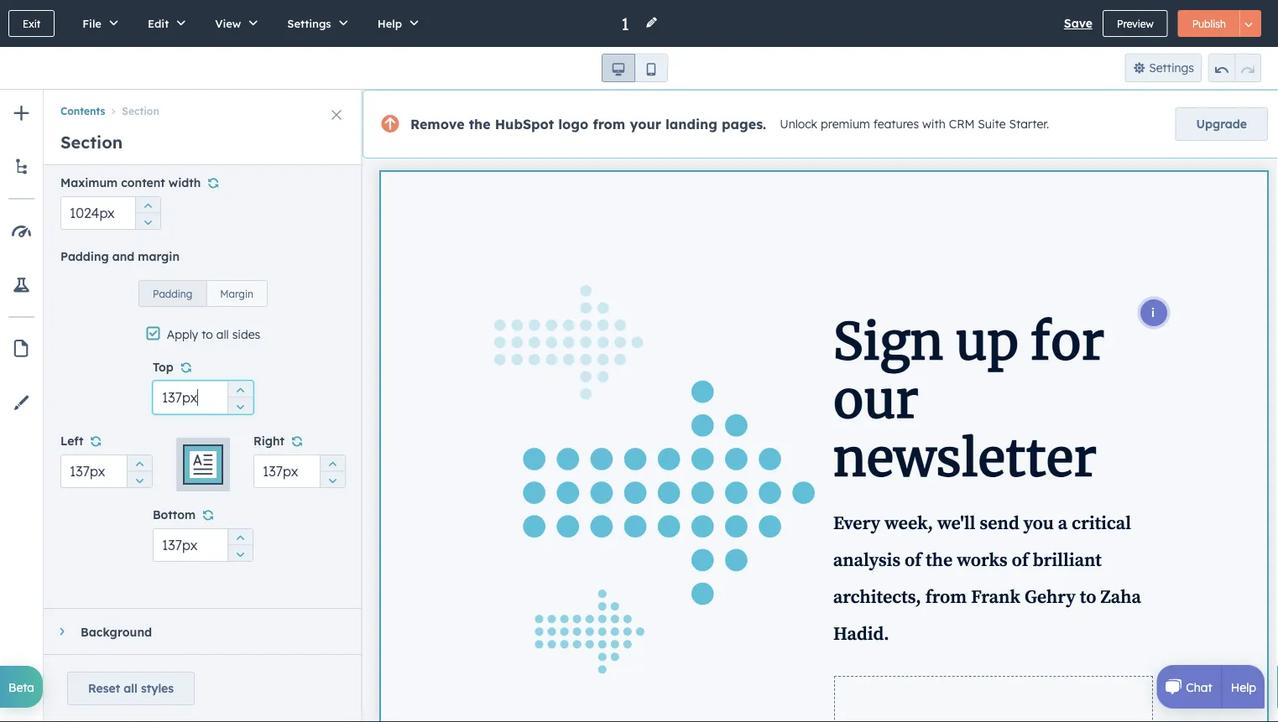 Task type: describe. For each thing, give the bounding box(es) containing it.
content
[[121, 176, 165, 190]]

137px text field for right
[[254, 455, 346, 489]]

edit
[[148, 16, 169, 30]]

maximum content width
[[60, 176, 201, 190]]

publish group
[[1179, 10, 1262, 37]]

to
[[202, 327, 213, 342]]

left
[[60, 434, 83, 449]]

maximum
[[60, 176, 118, 190]]

beta button
[[0, 667, 43, 709]]

apply to all sides
[[167, 327, 261, 342]]

padding for padding and margin
[[60, 249, 109, 264]]

1 vertical spatial section
[[60, 132, 123, 153]]

sides
[[232, 327, 261, 342]]

137px text field for left
[[60, 455, 153, 489]]

remove the hubspot logo from your landing pages.
[[411, 116, 767, 133]]

preview
[[1118, 17, 1154, 30]]

137px text field for bottom
[[153, 529, 254, 563]]

exit
[[23, 17, 40, 30]]

1024px text field
[[60, 196, 161, 230]]

upgrade
[[1197, 117, 1248, 131]]

1 horizontal spatial settings
[[1150, 60, 1195, 75]]

crm
[[949, 117, 975, 132]]

1 vertical spatial help
[[1232, 680, 1257, 695]]

right
[[254, 434, 285, 449]]

from
[[593, 116, 626, 133]]

preview button
[[1103, 10, 1169, 37]]

section inside navigation
[[122, 105, 159, 117]]

Margin button
[[206, 280, 268, 307]]

the
[[469, 116, 491, 133]]

top
[[153, 360, 174, 375]]

edit button
[[130, 0, 197, 47]]

publish button
[[1179, 10, 1241, 37]]

beta
[[8, 680, 34, 695]]

unlock
[[780, 117, 818, 132]]

padding for padding
[[153, 288, 193, 300]]

hubspot
[[495, 116, 554, 133]]

view
[[215, 16, 241, 30]]



Task type: vqa. For each thing, say whether or not it's contained in the screenshot.
137px text box
yes



Task type: locate. For each thing, give the bounding box(es) containing it.
bottom
[[153, 508, 196, 523]]

section button
[[105, 105, 159, 117]]

starter.
[[1010, 117, 1050, 132]]

margin
[[220, 288, 254, 300]]

reset all styles button
[[67, 673, 195, 706]]

padding left and
[[60, 249, 109, 264]]

section
[[122, 105, 159, 117], [60, 132, 123, 153]]

upgrade link
[[1176, 107, 1269, 141]]

1 vertical spatial all
[[124, 682, 138, 697]]

padding
[[60, 249, 109, 264], [153, 288, 193, 300]]

view button
[[197, 0, 270, 47]]

section down contents
[[60, 132, 123, 153]]

1 horizontal spatial padding
[[153, 288, 193, 300]]

1 horizontal spatial help
[[1232, 680, 1257, 695]]

all
[[216, 327, 229, 342], [124, 682, 138, 697]]

1 horizontal spatial all
[[216, 327, 229, 342]]

pages.
[[722, 116, 767, 133]]

caret image
[[60, 627, 64, 637]]

help button
[[360, 0, 431, 47]]

contents button
[[60, 105, 105, 117]]

premium
[[821, 117, 871, 132]]

settings button
[[270, 0, 360, 47], [1126, 54, 1202, 82]]

and
[[112, 249, 135, 264]]

file button
[[65, 0, 130, 47]]

1 vertical spatial settings button
[[1126, 54, 1202, 82]]

1 horizontal spatial settings button
[[1126, 54, 1202, 82]]

137px text field
[[153, 381, 254, 415]]

reset all styles
[[88, 682, 174, 697]]

your
[[630, 116, 662, 133]]

save button
[[1065, 13, 1093, 34]]

0 horizontal spatial settings
[[287, 16, 331, 30]]

all right to
[[216, 327, 229, 342]]

padding down margin at the left of page
[[153, 288, 193, 300]]

Padding button
[[139, 280, 207, 307]]

137px text field
[[60, 455, 153, 489], [254, 455, 346, 489], [153, 529, 254, 563]]

0 horizontal spatial help
[[378, 16, 402, 30]]

padding and margin
[[60, 249, 180, 264]]

0 vertical spatial settings
[[287, 16, 331, 30]]

navigation containing contents
[[44, 90, 363, 120]]

unlock premium features with crm suite starter.
[[780, 117, 1050, 132]]

close image
[[332, 110, 342, 120]]

help inside button
[[378, 16, 402, 30]]

0 vertical spatial settings button
[[270, 0, 360, 47]]

features
[[874, 117, 920, 132]]

group
[[602, 54, 668, 82], [1209, 54, 1262, 82], [135, 196, 160, 230], [139, 270, 268, 307], [228, 381, 253, 415], [127, 455, 152, 489], [320, 455, 345, 489], [228, 529, 253, 563]]

background
[[81, 625, 152, 640]]

logo
[[559, 116, 589, 133]]

1 vertical spatial padding
[[153, 288, 193, 300]]

0 vertical spatial all
[[216, 327, 229, 342]]

None field
[[620, 12, 635, 35]]

publish
[[1193, 17, 1227, 30]]

remove
[[411, 116, 465, 133]]

settings down preview
[[1150, 60, 1195, 75]]

suite
[[979, 117, 1006, 132]]

styles
[[141, 682, 174, 697]]

padding inside button
[[153, 288, 193, 300]]

width
[[169, 176, 201, 190]]

137px text field down bottom
[[153, 529, 254, 563]]

0 vertical spatial help
[[378, 16, 402, 30]]

margin
[[138, 249, 180, 264]]

137px text field down right at the left of the page
[[254, 455, 346, 489]]

settings
[[287, 16, 331, 30], [1150, 60, 1195, 75]]

group containing padding
[[139, 270, 268, 307]]

all inside button
[[124, 682, 138, 697]]

1 vertical spatial settings
[[1150, 60, 1195, 75]]

reset
[[88, 682, 120, 697]]

navigation
[[44, 90, 363, 120]]

landing
[[666, 116, 718, 133]]

contents
[[60, 105, 105, 117]]

file
[[82, 16, 102, 30]]

section right contents
[[122, 105, 159, 117]]

save
[[1065, 16, 1093, 31]]

apply
[[167, 327, 198, 342]]

all right "reset"
[[124, 682, 138, 697]]

137px text field down left
[[60, 455, 153, 489]]

0 vertical spatial section
[[122, 105, 159, 117]]

0 horizontal spatial padding
[[60, 249, 109, 264]]

settings right view button
[[287, 16, 331, 30]]

with
[[923, 117, 946, 132]]

0 vertical spatial padding
[[60, 249, 109, 264]]

0 horizontal spatial all
[[124, 682, 138, 697]]

help
[[378, 16, 402, 30], [1232, 680, 1257, 695]]

background button
[[44, 610, 346, 655]]

0 horizontal spatial settings button
[[270, 0, 360, 47]]

chat
[[1187, 680, 1213, 695]]

exit link
[[8, 10, 55, 37]]



